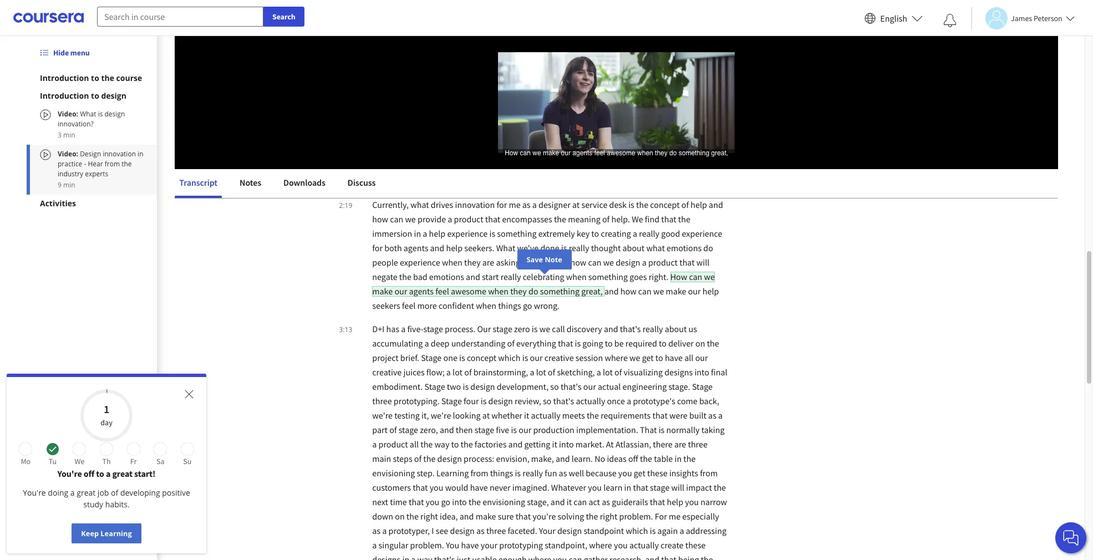 Task type: locate. For each thing, give the bounding box(es) containing it.
off down atlassian, on the bottom right
[[629, 453, 639, 464]]

something inside how can we make our agents feel awesome when they do something great,
[[540, 286, 580, 297]]

great up study
[[77, 488, 96, 498]]

make down how
[[666, 286, 687, 297]]

on right deliver
[[696, 338, 706, 349]]

0 vertical spatial min
[[63, 130, 75, 140]]

we inside the help and how can we provide a product that encompasses the meaning of help.
[[405, 214, 416, 225]]

these inside where you actually create these designs in a way that's
[[686, 540, 706, 551]]

1 vertical spatial actually
[[531, 410, 561, 421]]

off up you're doing a great job of developing positive study habits. at the bottom of page
[[84, 468, 94, 479]]

with for each
[[627, 46, 643, 57]]

again
[[658, 526, 678, 537]]

1 vertical spatial you're
[[23, 488, 46, 498]]

1 vertical spatial has
[[387, 324, 400, 335]]

and it can act as guiderails that help you narrow down on the right idea, button
[[373, 497, 728, 522]]

imagined.
[[513, 482, 550, 493]]

at up meaning
[[573, 199, 580, 210]]

1 vertical spatial we
[[75, 457, 85, 467]]

0 horizontal spatial something
[[497, 228, 537, 239]]

you have your prototyping standpoint,
[[446, 540, 590, 551]]

2 vertical spatial three
[[487, 526, 506, 537]]

how down goes
[[621, 286, 637, 297]]

emotions inside what emotions do people experience when they are asking for help,
[[667, 243, 702, 254]]

0 vertical spatial off
[[629, 453, 639, 464]]

to
[[91, 73, 99, 83], [591, 89, 599, 100], [91, 90, 99, 101], [396, 147, 404, 158], [512, 147, 520, 158], [530, 161, 537, 173], [592, 228, 599, 239], [605, 338, 613, 349], [659, 338, 667, 349], [656, 352, 664, 363], [451, 439, 459, 450], [96, 468, 104, 479]]

0 vertical spatial feel
[[436, 286, 449, 297]]

1 vertical spatial come
[[678, 396, 698, 407]]

0 vertical spatial new
[[635, 89, 650, 100]]

0 vertical spatial us
[[440, 46, 448, 57]]

it, inside when you see the company here doing ship it,
[[373, 118, 380, 129]]

all up steps
[[410, 439, 419, 450]]

day
[[101, 418, 112, 428]]

whether
[[492, 410, 523, 421]]

1 horizontal spatial at
[[573, 199, 580, 210]]

things up zero
[[498, 300, 522, 311]]

product
[[481, 147, 511, 158], [454, 214, 484, 225], [649, 257, 678, 268], [379, 439, 408, 450]]

0 vertical spatial on
[[554, 147, 564, 158]]

which is a really, really good one.
[[524, 32, 647, 43]]

2 video: from the top
[[58, 149, 80, 159]]

lot inside a lot of visualizing designs into final embodiment.
[[603, 367, 613, 378]]

part up main
[[373, 425, 388, 436]]

our stage zero is we call discovery and that's really about us button
[[478, 324, 698, 335]]

these
[[610, 118, 630, 129], [648, 468, 668, 479], [686, 540, 706, 551]]

how
[[496, 104, 512, 115], [373, 214, 389, 225], [571, 257, 587, 268], [621, 286, 637, 297]]

3
[[58, 130, 62, 140]]

into down would
[[452, 497, 467, 508]]

that up how
[[680, 257, 695, 268]]

design up whether
[[489, 396, 513, 407]]

see down ultimately
[[686, 147, 698, 158]]

all inside our creative session where we get to have all our creative juices flow;
[[685, 352, 694, 363]]

done
[[541, 243, 560, 254]]

1 horizontal spatial envisioning
[[483, 497, 526, 508]]

0 horizontal spatial emotions
[[429, 271, 464, 282]]

it, inside ship it, which is like a 24- hour hackathon
[[640, 75, 648, 86]]

1 vertical spatial it
[[552, 439, 558, 450]]

what up right.
[[647, 243, 665, 254]]

learn
[[604, 482, 623, 493]]

envisioning inside will impact the next time that you go into the envisioning stage,
[[483, 497, 526, 508]]

0 horizontal spatial no
[[494, 32, 504, 43]]

what is design innovation?
[[58, 109, 125, 129]]

design up you
[[450, 526, 475, 537]]

they down building
[[704, 118, 720, 129]]

0 horizontal spatial it,
[[373, 118, 380, 129]]

2 no from the left
[[705, 32, 715, 43]]

what inside the what is design innovation?
[[80, 109, 96, 119]]

1 horizontal spatial with
[[627, 46, 643, 57]]

everything that is going to be required to deliver on the project brief.
[[373, 338, 720, 363]]

right left idea,
[[421, 511, 438, 522]]

0 horizontal spatial from
[[105, 159, 120, 169]]

to up visualizing
[[656, 352, 664, 363]]

1 horizontal spatial you're
[[696, 133, 719, 144]]

we inside d+i has a five-stage process. our stage zero is we call discovery and that's really about us accumulating a deep understanding of
[[540, 324, 551, 335]]

1 no from the left
[[494, 32, 504, 43]]

i for i think innovation is in our dna as designers.
[[490, 133, 493, 144]]

where the entire company comes together to generate new ideas,
[[433, 89, 676, 100]]

doing inside when you see the company here doing ship it,
[[681, 104, 702, 115]]

our up seekers at bottom left
[[395, 286, 408, 297]]

way inside the and then stage five is our production implementation. that is normally taking a product all the way to the factories and getting it into market.
[[435, 439, 450, 450]]

with
[[627, 46, 643, 57], [537, 60, 554, 72]]

0 vertical spatial problem.
[[620, 511, 654, 522]]

can for and how can we make our help seekers feel more confident when things go wrong.
[[639, 286, 652, 297]]

1 vertical spatial emotions
[[429, 271, 464, 282]]

is inside the what is design innovation?
[[98, 109, 103, 119]]

0 vertical spatial good
[[608, 32, 627, 43]]

create
[[661, 540, 684, 551]]

0 vertical spatial part
[[665, 161, 680, 173]]

a inside we find that the immersion in a help experience is something
[[423, 228, 428, 239]]

ship it, which is like a 24- hour hackathon
[[373, 75, 714, 100]]

and make sure that you're solving the right problem.
[[460, 511, 655, 522]]

and inside and it's just part of the course.
[[621, 161, 635, 173]]

going up session
[[583, 338, 604, 349]]

0 horizontal spatial innovation
[[103, 149, 136, 159]]

0 horizontal spatial one
[[444, 352, 458, 363]]

get
[[642, 352, 654, 363], [634, 468, 646, 479]]

when down for both agents and help seekers. button
[[442, 257, 463, 268]]

product inside the help and how can we provide a product that encompasses the meaning of help.
[[454, 214, 484, 225]]

as up which is a really, really good one. button
[[595, 17, 603, 28]]

go left wrong.
[[523, 300, 532, 311]]

extremely key to creating a really good experience button
[[539, 228, 723, 239]]

envisioning inside no ideas off the table in the envisioning step.
[[373, 468, 415, 479]]

on inside ultimately you're trying to bring about a better product to improve on a user's life.
[[554, 147, 564, 158]]

come down stage.
[[678, 396, 698, 407]]

you
[[446, 540, 460, 551]]

when you see the company here doing ship it,
[[373, 104, 720, 129]]

we find that the immersion in a help experience is something button
[[373, 214, 691, 239]]

3 lot from the left
[[603, 367, 613, 378]]

1 vertical spatial off
[[84, 468, 94, 479]]

things
[[513, 104, 537, 115], [498, 300, 522, 311], [490, 468, 513, 479]]

1 horizontal spatial three
[[487, 526, 506, 537]]

1 horizontal spatial us
[[689, 324, 698, 335]]

has
[[647, 17, 660, 28], [387, 324, 400, 335]]

of inside a lot of visualizing designs into final embodiment.
[[615, 367, 622, 378]]

a inside you're doing a great job of developing positive study habits.
[[70, 488, 75, 498]]

the inside and it can act as guiderails that help you narrow down on the right idea,
[[407, 511, 419, 522]]

which inside atlassian as a company has core company values which are open company,  no bull;
[[398, 32, 420, 43]]

1 vertical spatial one
[[444, 352, 458, 363]]

embodiment.
[[373, 381, 423, 392]]

2 min from the top
[[63, 180, 75, 190]]

0 vertical spatial designs
[[665, 367, 693, 378]]

1 horizontal spatial feel
[[436, 286, 449, 297]]

is inside we find that the immersion in a help experience is something
[[490, 228, 496, 239]]

that down making
[[455, 60, 471, 72]]

at right looking
[[483, 410, 490, 421]]

how inside the help and how can we provide a product that encompasses the meaning of help.
[[373, 214, 389, 225]]

no up 24-
[[705, 32, 715, 43]]

get inside get these insights from customers that you would have never imagined.
[[634, 468, 646, 479]]

and inside and how can we design a product that will negate
[[555, 257, 569, 268]]

us inside d+i has a five-stage process. our stage zero is we call discovery and that's really about us accumulating a deep understanding of
[[689, 324, 698, 335]]

part inside the requirements that were built as a part of stage zero,
[[373, 425, 388, 436]]

0 horizontal spatial they
[[464, 257, 481, 268]]

24-
[[703, 75, 714, 86]]

way down atlassian as a company has core company values which are open company,  no bull; button at the top of the page
[[528, 46, 543, 57]]

as right act
[[602, 497, 610, 508]]

design
[[101, 90, 126, 101], [105, 109, 125, 119], [616, 257, 641, 268], [471, 381, 495, 392], [489, 396, 513, 407], [438, 453, 462, 464], [450, 526, 475, 537], [558, 526, 582, 537]]

they for that
[[704, 118, 720, 129]]

design up goes
[[616, 257, 641, 268]]

what we've done is really thought about button
[[497, 243, 647, 254]]

open
[[436, 32, 455, 43], [699, 60, 718, 72]]

they down the bad emotions and start really celebrating when something goes right. button
[[511, 286, 527, 297]]

1 vertical spatial things
[[498, 300, 522, 311]]

were
[[670, 410, 688, 421]]

when down start
[[488, 286, 509, 297]]

company up projects
[[626, 104, 661, 115]]

the up final
[[707, 338, 720, 349]]

we down really,
[[562, 46, 572, 57]]

awesome
[[451, 286, 487, 297]]

1 vertical spatial will
[[672, 482, 685, 493]]

0 vertical spatial it,
[[640, 75, 648, 86]]

1 vertical spatial introduction
[[40, 90, 89, 101]]

we're down think
[[485, 161, 505, 173]]

where inside our creative session where we get to have all our creative juices flow;
[[605, 352, 628, 363]]

notes button
[[235, 169, 265, 196]]

can right how
[[689, 271, 703, 282]]

communicate up use
[[574, 46, 625, 57]]

key
[[577, 228, 590, 239]]

that inside and how can we design a product that will negate
[[680, 257, 695, 268]]

1 vertical spatial great
[[77, 488, 96, 498]]

innovation up improve
[[515, 133, 555, 144]]

improvement,
[[431, 161, 483, 173]]

so inside so that's actually once a prototype's come back, we're testing it,
[[543, 396, 552, 407]]

see down idea,
[[436, 526, 449, 537]]

1 horizontal spatial one
[[598, 75, 613, 86]]

prototyping
[[500, 540, 543, 551]]

we find that the immersion in a help experience is something
[[373, 214, 691, 239]]

0 vertical spatial emotions
[[667, 243, 702, 254]]

way up constant
[[439, 60, 454, 72]]

lot for visualizing
[[603, 367, 613, 378]]

0 horizontal spatial do
[[529, 286, 539, 297]]

1 vertical spatial communicate
[[485, 60, 536, 72]]

the left "table"
[[640, 453, 653, 464]]

on for to
[[554, 147, 564, 158]]

where for the
[[433, 89, 456, 100]]

1 lot from the left
[[453, 367, 463, 378]]

possibilities
[[373, 161, 417, 173]]

1 vertical spatial learning
[[101, 529, 132, 539]]

2 lot from the left
[[537, 367, 546, 378]]

a down drives at the top
[[448, 214, 452, 225]]

how inside and how can we make our help seekers feel more confident when things go wrong.
[[621, 286, 637, 297]]

something up the great, at the right bottom
[[589, 271, 628, 282]]

really
[[586, 32, 607, 43], [639, 228, 660, 239], [569, 243, 590, 254], [501, 271, 521, 282], [643, 324, 663, 335], [523, 468, 543, 479]]

which inside ship it, which is like a 24- hour hackathon
[[650, 75, 672, 86]]

0 horizontal spatial come
[[436, 133, 457, 144]]

hackathon
[[392, 89, 431, 100]]

1 horizontal spatial great
[[112, 468, 133, 479]]

1 vertical spatial you're
[[533, 511, 556, 522]]

themselves
[[373, 133, 415, 144]]

forward,
[[533, 118, 565, 129]]

and inside the help and how can we provide a product that encompasses the meaning of help.
[[709, 199, 724, 210]]

to right key
[[592, 228, 599, 239]]

whatever you learn in that stage
[[552, 482, 672, 493]]

are inside at atlassian, there are three main steps of
[[675, 439, 687, 450]]

really,
[[562, 32, 584, 43]]

min right the 9
[[63, 180, 75, 190]]

emotions up how
[[667, 243, 702, 254]]

of inside the open and there's this constant line of communications.our biggest one is
[[481, 75, 488, 86]]

innovation inside design innovation in practice - hear from the industry experts
[[103, 149, 136, 159]]

0 horizontal spatial doing
[[48, 488, 68, 498]]

as inside and it can act as guiderails that help you narrow down on the right idea,
[[602, 497, 610, 508]]

can inside how can we make our agents feel awesome when they do something great,
[[689, 271, 703, 282]]

1 horizontal spatial ship
[[704, 104, 720, 115]]

0 horizontal spatial right
[[421, 511, 438, 522]]

0 vertical spatial has
[[647, 17, 660, 28]]

three for i see design as three faceted.
[[487, 526, 506, 537]]

introduction for introduction to the course
[[40, 73, 89, 83]]

we're for we're looking at whether it actually meets
[[431, 410, 451, 421]]

good inside extremely key to creating a really good experience for both agents and help seekers. what we've done is really thought about
[[662, 228, 681, 239]]

we inside how can we make our agents feel awesome when they do something great,
[[705, 271, 715, 282]]

that inside we find that the immersion in a help experience is something
[[662, 214, 677, 225]]

product up right.
[[649, 257, 678, 268]]

1 vertical spatial what
[[647, 243, 665, 254]]

2 vertical spatial something
[[540, 286, 580, 297]]

our down everything
[[530, 352, 543, 363]]

feel left more
[[402, 300, 416, 311]]

agents
[[404, 243, 429, 254], [409, 286, 434, 297]]

a inside extremely key to creating a really good experience for both agents and help seekers. what we've done is really thought about
[[633, 228, 638, 239]]

0 horizontal spatial on
[[395, 511, 405, 522]]

life.
[[596, 147, 609, 158]]

see inside any opportunity we see possibilities for improvement,
[[686, 147, 698, 158]]

any opportunity we see possibilities for improvement, button
[[373, 147, 698, 173]]

accumulating a deep understanding of button
[[373, 338, 517, 349]]

0 vertical spatial all
[[685, 352, 694, 363]]

we left th
[[75, 457, 85, 467]]

this
[[391, 46, 406, 57]]

stage down "insights"
[[650, 482, 670, 493]]

we've
[[517, 243, 539, 254]]

0 vertical spatial with
[[627, 46, 643, 57]]

that inside 'everything that is going to be required to deliver on the project brief.'
[[558, 338, 573, 349]]

a inside the requirements that were built as a part of stage zero,
[[719, 410, 723, 421]]

bull.
[[373, 46, 389, 57]]

1 horizontal spatial off
[[629, 453, 639, 464]]

where for you
[[590, 540, 613, 551]]

the down generate
[[612, 104, 624, 115]]

0 vertical spatial actually
[[576, 396, 606, 407]]

1 vertical spatial with
[[537, 60, 554, 72]]

no
[[595, 453, 606, 464]]

are right the values
[[422, 32, 434, 43]]

0 horizontal spatial all
[[410, 439, 419, 450]]

related lecture content tabs tab list
[[175, 169, 1059, 198]]

1 vertical spatial concept
[[467, 352, 497, 363]]

1 horizontal spatial make
[[476, 511, 496, 522]]

from up the impact
[[700, 468, 718, 479]]

1 vertical spatial feel
[[402, 300, 416, 311]]

hour
[[373, 89, 390, 100]]

design inside and how can we design a product that will negate
[[616, 257, 641, 268]]

in inside design innovation in practice - hear from the industry experts
[[138, 149, 143, 159]]

one inside the open and there's this constant line of communications.our biggest one is
[[598, 75, 613, 86]]

0 vertical spatial learning
[[437, 468, 469, 479]]

into inside will impact the next time that you go into the envisioning stage,
[[452, 497, 467, 508]]

ship inside when you see the company here doing ship it,
[[704, 104, 720, 115]]

communicate inside communicate with each other in the company and the way that we
[[574, 46, 625, 57]]

seekers.
[[465, 243, 495, 254]]

envisioning
[[373, 468, 415, 479], [483, 497, 526, 508]]

a inside the and then stage five is our production implementation. that is normally taking a product all the way to the factories and getting it into market.
[[373, 439, 377, 450]]

with inside communicate with each other in the company and the way that we
[[627, 46, 643, 57]]

0 vertical spatial it
[[524, 410, 530, 421]]

which down guiderails
[[626, 526, 648, 537]]

that up seekers.
[[485, 214, 501, 225]]

that down the call
[[558, 338, 573, 349]]

help inside we find that the immersion in a help experience is something
[[429, 228, 446, 239]]

0 horizontal spatial at
[[483, 410, 490, 421]]

can for and how can we design a product that will negate
[[589, 257, 602, 268]]

go inside will impact the next time that you go into the envisioning stage,
[[441, 497, 451, 508]]

1 horizontal spatial we're
[[431, 410, 451, 421]]

help inside and how can we make our help seekers feel more confident when things go wrong.
[[703, 286, 719, 297]]

1 introduction from the top
[[40, 73, 89, 83]]

0 horizontal spatial experience
[[400, 257, 440, 268]]

and inside and how can we make our help seekers feel more confident when things go wrong.
[[605, 286, 619, 297]]

can up immersion
[[390, 214, 404, 225]]

we left find in the top right of the page
[[632, 214, 644, 225]]

about
[[416, 46, 438, 57], [427, 147, 449, 158], [623, 243, 645, 254], [665, 324, 687, 335]]

the up this on the left of page
[[425, 60, 437, 72]]

the
[[514, 46, 526, 57], [695, 46, 707, 57], [425, 60, 437, 72], [101, 73, 114, 83], [458, 89, 470, 100], [612, 104, 624, 115], [122, 159, 132, 169], [691, 161, 703, 173], [637, 199, 649, 210], [554, 214, 567, 225], [679, 214, 691, 225], [399, 271, 412, 282], [707, 338, 720, 349], [587, 410, 599, 421], [421, 439, 433, 450], [461, 439, 473, 450], [424, 453, 436, 464], [640, 453, 653, 464], [684, 453, 696, 464], [714, 482, 726, 493], [469, 497, 481, 508], [407, 511, 419, 522], [586, 511, 598, 522]]

at
[[573, 199, 580, 210], [483, 410, 490, 421]]

on inside 'everything that is going to be required to deliver on the project brief.'
[[696, 338, 706, 349]]

1 horizontal spatial designs
[[665, 367, 693, 378]]

design inside the what is design innovation?
[[105, 109, 125, 119]]

1 horizontal spatial it,
[[640, 75, 648, 86]]

a
[[605, 17, 609, 28], [556, 32, 560, 43], [696, 75, 701, 86], [451, 147, 455, 158], [566, 147, 570, 158], [533, 199, 537, 210], [448, 214, 452, 225], [423, 228, 428, 239], [633, 228, 638, 239], [642, 257, 647, 268], [401, 324, 406, 335], [425, 338, 429, 349], [447, 367, 451, 378], [530, 367, 535, 378], [597, 367, 601, 378], [627, 396, 632, 407], [719, 410, 723, 421], [373, 439, 377, 450], [106, 468, 111, 479], [70, 488, 75, 498], [382, 526, 387, 537], [680, 526, 685, 537], [373, 540, 377, 551], [411, 554, 416, 560]]

1 vertical spatial good
[[662, 228, 681, 239]]

0 vertical spatial something
[[497, 228, 537, 239]]

constant
[[431, 75, 463, 86]]

will inside will impact the next time that you go into the envisioning stage,
[[672, 482, 685, 493]]

1 vertical spatial doing
[[48, 488, 68, 498]]

0 vertical spatial innovation
[[515, 133, 555, 144]]

english button
[[861, 0, 928, 36]]

min right 3
[[63, 130, 75, 140]]

1 horizontal spatial are
[[483, 257, 495, 268]]

us
[[440, 46, 448, 57], [689, 324, 698, 335]]

0 vertical spatial video:
[[58, 109, 80, 119]]

designs inside a lot of visualizing designs into final embodiment.
[[665, 367, 693, 378]]

1 video: from the top
[[58, 109, 80, 119]]

stage down testing
[[399, 425, 418, 436]]

1 horizontal spatial good
[[662, 228, 681, 239]]

any
[[611, 147, 625, 158]]

1 vertical spatial so
[[543, 396, 552, 407]]

about inside ultimately you're trying to bring about a better product to improve on a user's life.
[[427, 147, 449, 158]]

ideas,
[[652, 89, 674, 100]]

open up 24-
[[699, 60, 718, 72]]

1 horizontal spatial no
[[705, 32, 715, 43]]

1 vertical spatial at
[[483, 410, 490, 421]]

0 vertical spatial we
[[632, 214, 644, 225]]

asking
[[496, 257, 520, 268]]

extremely
[[539, 228, 575, 239]]

requirements
[[601, 410, 651, 421]]

stage up a product all the way to the factories and getting it into market. "button"
[[475, 425, 495, 436]]

0 horizontal spatial communicate
[[485, 60, 536, 72]]

1 vertical spatial do
[[529, 286, 539, 297]]

company up other
[[669, 32, 703, 43]]

into down production
[[559, 439, 574, 450]]

as up 'taking' on the bottom
[[709, 410, 717, 421]]

me up encompasses
[[509, 199, 521, 210]]

0 vertical spatial one
[[598, 75, 613, 86]]

with down open company no bull. 'button'
[[537, 60, 554, 72]]

are
[[422, 32, 434, 43], [483, 257, 495, 268], [675, 439, 687, 450]]

as
[[595, 17, 603, 28], [606, 133, 614, 144], [523, 199, 531, 210], [709, 410, 717, 421], [559, 468, 567, 479], [602, 497, 610, 508], [373, 526, 381, 537], [477, 526, 485, 537]]

new right try
[[428, 104, 444, 115]]

2 horizontal spatial experience
[[682, 228, 723, 239]]

as up your
[[477, 526, 485, 537]]

2 vertical spatial it
[[567, 497, 572, 508]]

actually for where
[[630, 540, 659, 551]]

three down embodiment.
[[373, 396, 392, 407]]

what emotions do people experience when they are asking for help, button
[[373, 243, 714, 268]]

with down one.
[[627, 46, 643, 57]]

1 min from the top
[[63, 130, 75, 140]]

1 vertical spatial go
[[441, 497, 451, 508]]

where down be
[[605, 352, 628, 363]]

as up encompasses
[[523, 199, 531, 210]]

a down session
[[597, 367, 601, 378]]

more
[[418, 300, 437, 311]]

doing down tu
[[48, 488, 68, 498]]

are inside what emotions do people experience when they are asking for help,
[[483, 257, 495, 268]]

design down course
[[101, 90, 126, 101]]

0 vertical spatial will
[[697, 257, 710, 268]]

1 horizontal spatial concept
[[651, 199, 680, 210]]

min for 3 min
[[63, 130, 75, 140]]

in
[[686, 46, 693, 57], [565, 133, 572, 144], [138, 149, 143, 159], [414, 228, 421, 239], [675, 453, 682, 464], [625, 482, 632, 493], [403, 554, 410, 560]]

i think innovation is in our dna as designers.
[[490, 133, 656, 144]]

doing right here
[[681, 104, 702, 115]]

2 introduction from the top
[[40, 90, 89, 101]]

our
[[615, 60, 628, 72], [574, 133, 586, 144], [395, 286, 408, 297], [688, 286, 701, 297], [530, 352, 543, 363], [696, 352, 708, 363], [584, 381, 596, 392], [519, 425, 532, 436]]

1 vertical spatial get
[[634, 468, 646, 479]]

1 horizontal spatial what
[[647, 243, 665, 254]]

our inside how can we make our agents feel awesome when they do something great,
[[395, 286, 408, 297]]

1 dialog
[[7, 374, 206, 554]]

company right core
[[680, 17, 714, 28]]

we inside and how can we design a product that will negate
[[604, 257, 614, 268]]

has right d+i
[[387, 324, 400, 335]]

we for we
[[75, 457, 85, 467]]

we inside and how can we make our help seekers feel more confident when things go wrong.
[[654, 286, 664, 297]]

when down awesome
[[476, 300, 497, 311]]

hide menu
[[53, 48, 90, 58]]

for me especially as a prototyper,
[[373, 511, 720, 537]]

design down introduction to design dropdown button
[[105, 109, 125, 119]]

you inside get these insights from customers that you would have never imagined.
[[430, 482, 444, 493]]

trying
[[373, 147, 395, 158]]

how down what we've done is really thought about button
[[571, 257, 587, 268]]

on
[[554, 147, 564, 158], [696, 338, 706, 349], [395, 511, 405, 522]]

you're off to a great start!
[[57, 468, 156, 479]]

has inside atlassian as a company has core company values which are open company,  no bull;
[[647, 17, 660, 28]]

brainstorming,
[[474, 367, 528, 378]]

off inside no ideas off the table in the envisioning step.
[[629, 453, 639, 464]]

extremely key to creating a really good experience for both agents and help seekers. what we've done is really thought about
[[373, 228, 723, 254]]

accumulating
[[373, 338, 423, 349]]

1 vertical spatial open
[[699, 60, 718, 72]]

a down prototyper, at bottom
[[411, 554, 416, 560]]

1 right from the left
[[421, 511, 438, 522]]

currently,
[[373, 199, 409, 210]]

stage for stage one is concept which is
[[421, 352, 442, 363]]

1 horizontal spatial we
[[632, 214, 644, 225]]

new
[[635, 89, 650, 100], [428, 104, 444, 115]]

guiderails
[[612, 497, 649, 508]]

meets
[[563, 410, 585, 421]]



Task type: describe. For each thing, give the bounding box(es) containing it.
full screen image
[[1041, 164, 1055, 175]]

no inside open company no bull.
[[705, 32, 715, 43]]

meaning
[[568, 214, 601, 225]]

0 vertical spatial things
[[513, 104, 537, 115]]

9 minutes 01 seconds element
[[254, 164, 270, 174]]

when up the great, at the right bottom
[[566, 271, 587, 282]]

especially
[[683, 511, 720, 522]]

and inside the open and there's this constant line of communications.our biggest one is
[[373, 75, 387, 86]]

see inside when you see the company here doing ship it,
[[598, 104, 610, 115]]

for
[[655, 511, 667, 522]]

will inside and how can we design a product that will negate
[[697, 257, 710, 268]]

three inside stage three prototyping. stage four is design review,
[[373, 396, 392, 407]]

a lot of brainstorming, a lot of sketching,
[[447, 367, 597, 378]]

the down act
[[586, 511, 598, 522]]

help inside extremely key to creating a really good experience for both agents and help seekers. what we've done is really thought about
[[446, 243, 463, 254]]

has inside d+i has a five-stage process. our stage zero is we call discovery and that's really about us accumulating a deep understanding of
[[387, 324, 400, 335]]

down
[[373, 511, 393, 522]]

bull;
[[506, 32, 522, 43]]

juices
[[404, 367, 425, 378]]

in inside we find that the immersion in a help experience is something
[[414, 228, 421, 239]]

0 vertical spatial sure
[[479, 46, 495, 57]]

to down introduction to the course dropdown button
[[91, 90, 99, 101]]

that's down sketching,
[[561, 381, 582, 392]]

encompasses
[[502, 214, 553, 225]]

our creative session where we get to have all our creative juices flow;
[[373, 352, 708, 378]]

project
[[373, 352, 399, 363]]

our
[[478, 324, 491, 335]]

core
[[662, 17, 678, 28]]

to left be
[[605, 338, 613, 349]]

video: for what is design innovation?
[[58, 109, 80, 119]]

1
[[104, 402, 109, 416]]

3 min
[[58, 130, 75, 140]]

your
[[481, 540, 498, 551]]

solving
[[558, 511, 584, 522]]

a left singular
[[373, 540, 377, 551]]

as inside the requirements that were built as a part of stage zero,
[[709, 410, 717, 421]]

comes
[[532, 89, 556, 100]]

product inside ultimately you're trying to bring about a better product to improve on a user's life.
[[481, 147, 511, 158]]

where you actually create these designs in a way that's button
[[373, 540, 706, 560]]

way inside where you actually create these designs in a way that's
[[418, 554, 433, 560]]

1 horizontal spatial people
[[556, 60, 581, 72]]

desk
[[610, 199, 627, 210]]

four
[[464, 396, 479, 407]]

you're for you're off to a great start!
[[57, 468, 82, 479]]

to left bring
[[396, 147, 404, 158]]

developing
[[120, 488, 160, 498]]

have right you
[[461, 540, 479, 551]]

0 vertical spatial so
[[551, 381, 559, 392]]

factories
[[475, 439, 507, 450]]

that up guiderails
[[633, 482, 649, 493]]

Search in course text field
[[97, 7, 264, 27]]

2 right from the left
[[600, 511, 618, 522]]

main
[[373, 453, 391, 464]]

2 vertical spatial things
[[490, 468, 513, 479]]

which is a really, really good one. button
[[524, 32, 647, 43]]

atlassian
[[559, 17, 593, 28]]

in inside no ideas off the table in the envisioning step.
[[675, 453, 682, 464]]

a right again
[[680, 526, 685, 537]]

0 vertical spatial at
[[573, 199, 580, 210]]

sketching,
[[557, 367, 595, 378]]

bring
[[406, 147, 425, 158]]

we inside our creative session where we get to have all our creative juices flow;
[[630, 352, 641, 363]]

a left five- on the left of the page
[[401, 324, 406, 335]]

learning from things is really fun as well because you
[[437, 468, 634, 479]]

and inside d+i has a five-stage process. our stage zero is we call discovery and that's really about us accumulating a deep understanding of
[[604, 324, 619, 335]]

deliver
[[669, 338, 694, 349]]

looking
[[453, 410, 481, 421]]

the up always
[[695, 46, 707, 57]]

our up the user's
[[574, 133, 586, 144]]

lot for brainstorming,
[[453, 367, 463, 378]]

min for 9 min
[[63, 180, 75, 190]]

a left deep at the bottom
[[425, 338, 429, 349]]

the inside dropdown button
[[101, 73, 114, 83]]

you inside will impact the next time that you go into the envisioning stage,
[[426, 497, 440, 508]]

the left bad
[[399, 271, 412, 282]]

it inside the and then stage five is our production implementation. that is normally taking a product all the way to the factories and getting it into market.
[[552, 439, 558, 450]]

company inside communicate with each other in the company and the way that we
[[373, 60, 407, 72]]

1 vertical spatial going
[[507, 161, 528, 173]]

from inside get these insights from customers that you would have never imagined.
[[700, 468, 718, 479]]

development,
[[497, 381, 549, 392]]

experts
[[85, 169, 108, 179]]

is inside your design standpoint which is again a addressing a singular problem.
[[650, 526, 656, 537]]

negate
[[373, 271, 398, 282]]

are inside atlassian as a company has core company values which are open company,  no bull;
[[422, 32, 434, 43]]

can for and it can act as guiderails that help you narrow down on the right idea,
[[574, 497, 587, 508]]

the up find in the top right of the page
[[637, 199, 649, 210]]

be
[[615, 338, 624, 349]]

stage for stage two is design development, so that's our actual engineering stage.
[[425, 381, 445, 392]]

visualizing
[[624, 367, 663, 378]]

production
[[534, 425, 575, 436]]

1 horizontal spatial from
[[471, 468, 489, 479]]

pause image
[[183, 165, 194, 174]]

product inside the and then stage five is our production implementation. that is normally taking a product all the way to the factories and getting it into market.
[[379, 439, 408, 450]]

from inside design innovation in practice - hear from the industry experts
[[105, 159, 120, 169]]

no ideas off the table in the envisioning step. button
[[373, 453, 696, 479]]

i see design as three faceted. button
[[432, 526, 539, 537]]

company up one.
[[611, 17, 645, 28]]

0 horizontal spatial it
[[524, 410, 530, 421]]

a up encompasses
[[533, 199, 537, 210]]

a up development, in the bottom of the page
[[530, 367, 535, 378]]

2 horizontal spatial something
[[589, 271, 628, 282]]

things,
[[373, 104, 398, 115]]

i for i see design as three faceted.
[[432, 526, 434, 537]]

into inside the and then stage five is our production implementation. that is normally taking a product all the way to the factories and getting it into market.
[[559, 439, 574, 450]]

mute image
[[201, 164, 215, 175]]

stuff,
[[445, 104, 464, 115]]

the inside when you see the company here doing ship it,
[[612, 104, 624, 115]]

into inside a lot of visualizing designs into final embodiment.
[[695, 367, 710, 378]]

things inside and how can we make our help seekers feel more confident when things go wrong.
[[498, 300, 522, 311]]

with.
[[470, 133, 488, 144]]

that inside the requirements that were built as a part of stage zero,
[[653, 410, 668, 421]]

the inside design innovation in practice - hear from the industry experts
[[122, 159, 132, 169]]

experience inside we find that the immersion in a help experience is something
[[448, 228, 488, 239]]

open inside atlassian as a company has core company values which are open company,  no bull;
[[436, 32, 455, 43]]

about inside d+i has a five-stage process. our stage zero is we call discovery and that's really about us accumulating a deep understanding of
[[665, 324, 687, 335]]

when inside what emotions do people experience when they are asking for help,
[[442, 257, 463, 268]]

1 vertical spatial sure
[[498, 511, 514, 522]]

0 horizontal spatial you're
[[533, 511, 556, 522]]

about right the this on the left top
[[416, 46, 438, 57]]

whatever you learn in that stage button
[[552, 482, 672, 493]]

2 horizontal spatial innovation
[[515, 133, 555, 144]]

0 horizontal spatial good
[[608, 32, 627, 43]]

is inside d+i has a five-stage process. our stage zero is we call discovery and that's really about us accumulating a deep understanding of
[[532, 324, 538, 335]]

as right fun
[[559, 468, 567, 479]]

help,
[[534, 257, 553, 268]]

the up narrow
[[714, 482, 726, 493]]

the bad emotions and start really celebrating when something goes right.
[[399, 271, 671, 282]]

our up the back,
[[696, 352, 708, 363]]

that left use
[[583, 60, 598, 72]]

i think innovation is in our dna as designers. button
[[490, 133, 656, 144]]

stage three prototyping. stage four is design review, button
[[373, 381, 713, 407]]

we for we find that the immersion in a help experience is something
[[632, 214, 644, 225]]

see up "everyone"
[[481, 104, 494, 115]]

product inside and how can we design a product that will negate
[[649, 257, 678, 268]]

communicate for each
[[574, 46, 625, 57]]

make inside and how can we make our help seekers feel more confident when things go wrong.
[[666, 286, 687, 297]]

1 horizontal spatial creative
[[545, 352, 574, 363]]

and inside communicate with each other in the company and the way that we
[[409, 60, 423, 72]]

to up introduction to design dropdown button
[[91, 73, 99, 83]]

a up improvement,
[[451, 147, 455, 158]]

to down think
[[512, 147, 520, 158]]

for up encompasses
[[497, 199, 507, 210]]

design left process:
[[438, 453, 462, 464]]

that up the open and there's this constant line of communications.our biggest one is
[[545, 46, 560, 57]]

great inside you're doing a great job of developing positive study habits.
[[77, 488, 96, 498]]

our inside the and then stage five is our production implementation. that is normally taking a product all the way to the factories and getting it into market.
[[519, 425, 532, 436]]

seekers
[[373, 300, 400, 311]]

learning inside 'button'
[[101, 529, 132, 539]]

study
[[83, 499, 103, 510]]

goes
[[630, 271, 647, 282]]

introduction for introduction to design
[[40, 90, 89, 101]]

to inside our creative session where we get to have all our creative juices flow;
[[656, 352, 664, 363]]

a down th
[[106, 468, 111, 479]]

we're for we're going to introduce innovation,
[[485, 161, 505, 173]]

0 horizontal spatial actually
[[531, 410, 561, 421]]

agents inside how can we make our agents feel awesome when they do something great,
[[409, 286, 434, 297]]

show notifications image
[[944, 14, 957, 27]]

we inside any opportunity we see possibilities for improvement,
[[673, 147, 684, 158]]

with for people
[[537, 60, 554, 72]]

great,
[[582, 286, 603, 297]]

0 horizontal spatial us
[[440, 46, 448, 57]]

introduction to design
[[40, 90, 126, 101]]

people inside what emotions do people experience when they are asking for help,
[[373, 257, 398, 268]]

2 vertical spatial innovation
[[455, 199, 495, 210]]

a inside so that's actually once a prototype's come back, we're testing it,
[[627, 396, 632, 407]]

these inside the and driving these projects along that they themselves have come up with.
[[610, 118, 630, 129]]

ship inside ship it, which is like a 24- hour hackathon
[[622, 75, 639, 86]]

design inside dropdown button
[[101, 90, 126, 101]]

0 vertical spatial me
[[509, 199, 521, 210]]

off inside 1 dialog
[[84, 468, 94, 479]]

actually for so
[[576, 396, 606, 407]]

company,
[[456, 32, 493, 43]]

feel inside and how can we make our help seekers feel more confident when things go wrong.
[[402, 300, 416, 311]]

introduction to the course
[[40, 73, 142, 83]]

to inside the and then stage five is our production implementation. that is normally taking a product all the way to the factories and getting it into market.
[[451, 439, 459, 450]]

communicate for people
[[485, 60, 536, 72]]

on for narrow
[[395, 511, 405, 522]]

1 vertical spatial creative
[[373, 367, 402, 378]]

close image
[[183, 388, 196, 401]]

just
[[649, 161, 663, 173]]

which up the brainstorming,
[[499, 352, 521, 363]]

is inside ship it, which is like a 24- hour hackathon
[[674, 75, 680, 86]]

learning from things is really fun as well because you button
[[437, 468, 634, 479]]

right.
[[649, 271, 669, 282]]

and how can we design a product that will negate
[[373, 257, 710, 282]]

for inside any opportunity we see possibilities for improvement,
[[419, 161, 429, 173]]

stage right our
[[493, 324, 513, 335]]

the down the then
[[461, 439, 473, 450]]

that inside the help and how can we provide a product that encompasses the meaning of help.
[[485, 214, 501, 225]]

required
[[626, 338, 658, 349]]

flow;
[[427, 367, 445, 378]]

a left really,
[[556, 32, 560, 43]]

act
[[589, 497, 600, 508]]

to down biggest at the top right of page
[[591, 89, 599, 100]]

they for when
[[464, 257, 481, 268]]

stage down two
[[442, 396, 462, 407]]

experience inside what emotions do people experience when they are asking for help,
[[400, 257, 440, 268]]

that's inside where you actually create these designs in a way that's
[[434, 554, 455, 560]]

that inside and it can act as guiderails that help you narrow down on the right idea,
[[650, 497, 666, 508]]

as right dna
[[606, 133, 614, 144]]

our left actual
[[584, 381, 596, 392]]

you inside when you see the company here doing ship it,
[[582, 104, 596, 115]]

customers
[[373, 482, 411, 493]]

the down bull;
[[514, 46, 526, 57]]

0 vertical spatial going
[[511, 118, 531, 129]]

design up four
[[471, 381, 495, 392]]

a right flow;
[[447, 367, 451, 378]]

our inside and how can we make our help seekers feel more confident when things go wrong.
[[688, 286, 701, 297]]

the inside and it's just part of the course.
[[691, 161, 703, 173]]

line
[[465, 75, 479, 86]]

they inside how can we make our agents feel awesome when they do something great,
[[511, 286, 527, 297]]

help inside and it can act as guiderails that help you narrow down on the right idea,
[[667, 497, 684, 508]]

any opportunity we see possibilities for improvement,
[[373, 147, 698, 173]]

that down bull;
[[497, 46, 512, 57]]

of inside the requirements that were built as a part of stage zero,
[[390, 425, 397, 436]]

tu
[[49, 457, 57, 467]]

of inside d+i has a five-stage process. our stage zero is we call discovery and that's really about us accumulating a deep understanding of
[[508, 338, 515, 349]]

is inside the open and there's this constant line of communications.our biggest one is
[[614, 75, 620, 86]]

can inside the help and how can we provide a product that encompasses the meaning of help.
[[390, 214, 404, 225]]

the up "insights"
[[684, 453, 696, 464]]

3:13
[[339, 325, 353, 335]]

two
[[447, 381, 461, 392]]

-
[[84, 159, 86, 169]]

three for at atlassian, there are three main steps of
[[688, 439, 708, 450]]

as inside atlassian as a company has core company values which are open company,  no bull;
[[595, 17, 603, 28]]

that inside the and driving these projects along that they themselves have come up with.
[[687, 118, 702, 129]]

3:01 / 9:01
[[227, 164, 270, 174]]

to down improve
[[530, 161, 537, 173]]

idea,
[[440, 511, 458, 522]]

a left the user's
[[566, 147, 570, 158]]

getting
[[525, 439, 551, 450]]

something inside we find that the immersion in a help experience is something
[[497, 228, 537, 239]]

get these insights from customers that you would have never imagined. button
[[373, 468, 718, 493]]

right inside and it can act as guiderails that help you narrow down on the right idea,
[[421, 511, 438, 522]]

which right bull;
[[524, 32, 546, 43]]

five
[[496, 425, 510, 436]]

menu
[[70, 48, 90, 58]]

stage for stage three prototyping. stage four is design review,
[[693, 381, 713, 392]]

coursera image
[[13, 9, 84, 27]]

a inside the help and how can we provide a product that encompasses the meaning of help.
[[448, 214, 452, 225]]

all inside the and then stage five is our production implementation. that is normally taking a product all the way to the factories and getting it into market.
[[410, 439, 419, 450]]

stage inside the and then stage five is our production implementation. that is normally taking a product all the way to the factories and getting it into market.
[[475, 425, 495, 436]]

open
[[647, 32, 667, 43]]

have inside the and driving these projects along that they themselves have come up with.
[[417, 133, 434, 144]]

3 minutes 01 seconds element
[[227, 164, 243, 174]]

0 vertical spatial what
[[411, 199, 429, 210]]

do inside what emotions do people experience when they are asking for help,
[[704, 243, 714, 254]]

you have your prototyping standpoint, button
[[446, 540, 590, 551]]

of inside at atlassian, there are three main steps of
[[414, 453, 422, 464]]

bad
[[413, 271, 428, 282]]

james peterson
[[1012, 13, 1063, 23]]

that up faceted.
[[516, 511, 531, 522]]

video: for design innovation in practice - hear from the industry experts
[[58, 149, 80, 159]]

you're for you're doing a great job of developing positive study habits.
[[23, 488, 46, 498]]

chat with us image
[[1063, 529, 1080, 547]]

how inside and how can we design a product that will negate
[[571, 257, 587, 268]]

it inside and it can act as guiderails that help you narrow down on the right idea,
[[567, 497, 572, 508]]

the down line
[[458, 89, 470, 100]]

when inside how can we make our agents feel awesome when they do something great,
[[488, 286, 509, 297]]

to left deliver
[[659, 338, 667, 349]]

the up i see design as three faceted.
[[469, 497, 481, 508]]

the bad emotions and start really celebrating when something goes right. button
[[399, 271, 671, 282]]

discuss button
[[343, 169, 380, 196]]

our right use
[[615, 60, 628, 72]]

deep
[[431, 338, 450, 349]]

the inside the requirements that were built as a part of stage zero,
[[587, 410, 599, 421]]

activities button
[[40, 198, 144, 209]]

stage up deep at the bottom
[[424, 324, 443, 335]]

how up everyone is going forward, button
[[496, 104, 512, 115]]

zero,
[[420, 425, 438, 436]]

d+i
[[373, 324, 385, 335]]

the up step.
[[424, 453, 436, 464]]

9 min
[[58, 180, 75, 190]]

going inside 'everything that is going to be required to deliver on the project brief.'
[[583, 338, 604, 349]]

everyone is going forward,
[[467, 118, 566, 129]]

the down 'zero,'
[[421, 439, 433, 450]]

and how can we make our help seekers feel more confident when things go wrong. button
[[373, 286, 719, 311]]

we're going to introduce innovation, button
[[485, 161, 621, 173]]

stage.
[[669, 381, 691, 392]]

company up and see how things stick. 'button'
[[496, 89, 530, 100]]

the inside 'everything that is going to be required to deliver on the project brief.'
[[707, 338, 720, 349]]

engineering
[[623, 381, 667, 392]]

get inside our creative session where we get to have all our creative juices flow;
[[642, 352, 654, 363]]

we inside communicate with each other in the company and the way that we
[[472, 60, 483, 72]]



Task type: vqa. For each thing, say whether or not it's contained in the screenshot.
University
no



